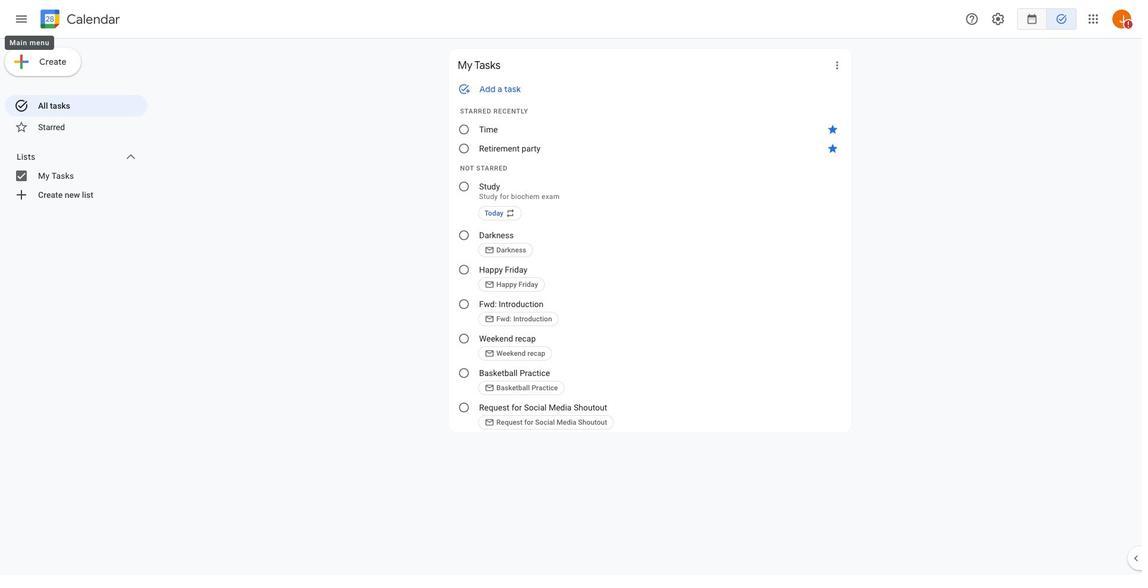 Task type: describe. For each thing, give the bounding box(es) containing it.
tasks sidebar image
[[14, 12, 29, 26]]



Task type: vqa. For each thing, say whether or not it's contained in the screenshot.
tab list
no



Task type: locate. For each thing, give the bounding box(es) containing it.
calendar element
[[38, 7, 120, 33]]

heading
[[64, 12, 120, 26]]

heading inside calendar element
[[64, 12, 120, 26]]

support menu image
[[965, 12, 979, 26]]

settings menu image
[[991, 12, 1006, 26]]



